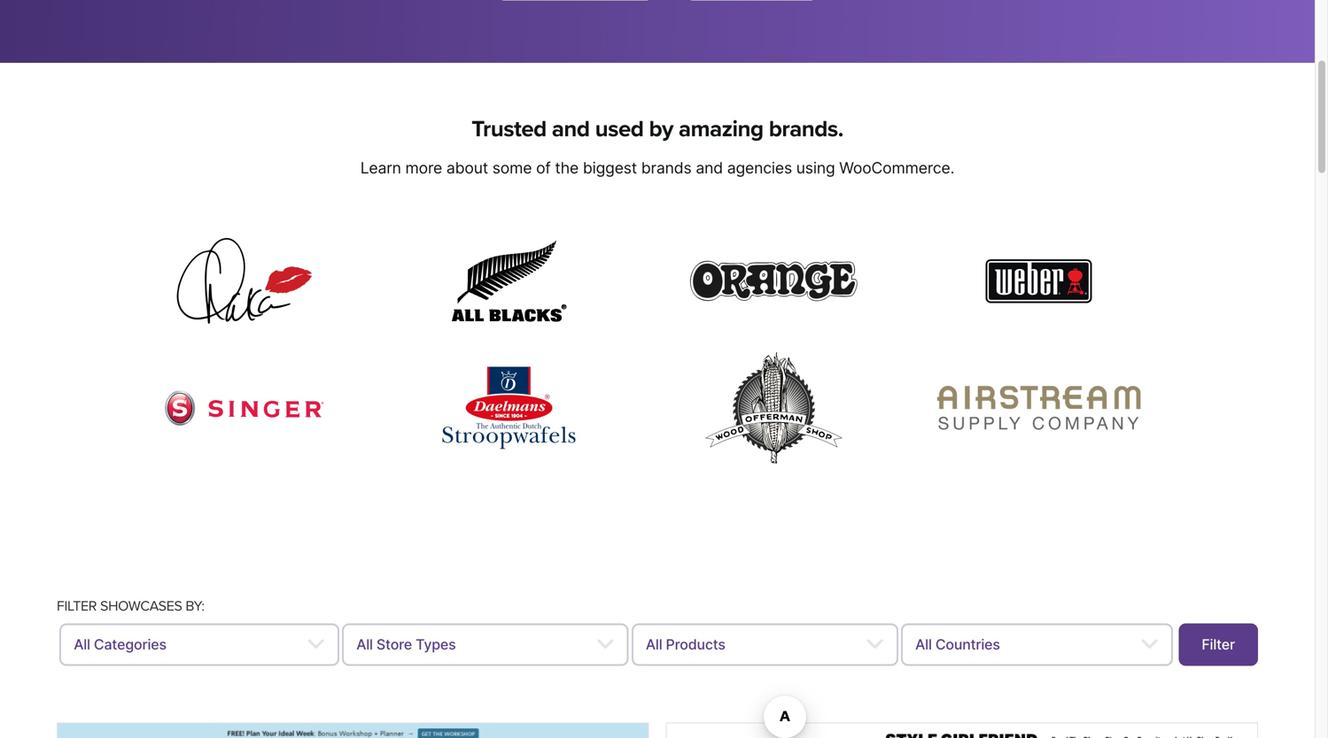 Task type: vqa. For each thing, say whether or not it's contained in the screenshot.
–
no



Task type: locate. For each thing, give the bounding box(es) containing it.
trusted and used by amazing brands.
[[472, 116, 843, 143]]

all inside field
[[74, 637, 90, 654]]

2 horizontal spatial angle down image
[[1140, 635, 1159, 656]]

All Categories field
[[60, 624, 339, 667]]

1 all from the left
[[74, 637, 90, 654]]

0 vertical spatial filter
[[57, 598, 97, 615]]

agencies
[[727, 159, 792, 177]]

1 vertical spatial filter
[[1202, 637, 1235, 654]]

and up the
[[552, 116, 590, 143]]

types
[[416, 637, 456, 654]]

weber south africa image
[[986, 259, 1092, 303]]

some
[[492, 159, 532, 177]]

filter for filter
[[1202, 637, 1235, 654]]

all
[[74, 637, 90, 654], [356, 637, 373, 654], [646, 637, 662, 654], [915, 637, 932, 654]]

angle down image inside the all products field
[[866, 635, 884, 656]]

and
[[552, 116, 590, 143], [696, 159, 723, 177]]

all categories
[[74, 637, 166, 654]]

angle down image left all countries
[[866, 635, 884, 656]]

brands
[[641, 159, 692, 177]]

showcases
[[100, 598, 182, 615]]

filter button
[[1179, 624, 1258, 667]]

chaka khan image
[[176, 238, 312, 324]]

the
[[555, 159, 579, 177]]

3 all from the left
[[646, 637, 662, 654]]

1 angle down image from the left
[[596, 635, 615, 656]]

3 angle down image from the left
[[1140, 635, 1159, 656]]

filter
[[57, 598, 97, 615], [1202, 637, 1235, 654]]

angle down image
[[307, 635, 325, 656]]

all left categories
[[74, 637, 90, 654]]

all for all products
[[646, 637, 662, 654]]

angle down image inside all store types field
[[596, 635, 615, 656]]

angle down image inside all countries 'field'
[[1140, 635, 1159, 656]]

by
[[649, 116, 673, 143]]

used
[[595, 116, 644, 143]]

all left countries
[[915, 637, 932, 654]]

0 horizontal spatial and
[[552, 116, 590, 143]]

angle down image left filter button
[[1140, 635, 1159, 656]]

2 all from the left
[[356, 637, 373, 654]]

singer australia image
[[164, 391, 324, 426]]

1 horizontal spatial angle down image
[[866, 635, 884, 656]]

4 all from the left
[[915, 637, 932, 654]]

0 horizontal spatial angle down image
[[596, 635, 615, 656]]

angle down image left all products
[[596, 635, 615, 656]]

All Countries field
[[901, 624, 1173, 667]]

angle down image
[[596, 635, 615, 656], [866, 635, 884, 656], [1140, 635, 1159, 656]]

learn more about some of the biggest brands and agencies using woocommerce.
[[360, 159, 954, 177]]

2 angle down image from the left
[[866, 635, 884, 656]]

amazing
[[679, 116, 763, 143]]

0 horizontal spatial filter
[[57, 598, 97, 615]]

filter inside button
[[1202, 637, 1235, 654]]

all for all countries
[[915, 637, 932, 654]]

1 horizontal spatial filter
[[1202, 637, 1235, 654]]

1 horizontal spatial and
[[696, 159, 723, 177]]

all left products
[[646, 637, 662, 654]]

all inside 'field'
[[915, 637, 932, 654]]

and down amazing
[[696, 159, 723, 177]]

all left the store
[[356, 637, 373, 654]]

all for all store types
[[356, 637, 373, 654]]

all countries
[[915, 637, 1000, 654]]

angle down image for all countries
[[1140, 635, 1159, 656]]

woocommerce.
[[839, 159, 954, 177]]

by:
[[186, 598, 204, 615]]



Task type: describe. For each thing, give the bounding box(es) containing it.
trusted
[[472, 116, 546, 143]]

daelmans stroopwafels image
[[442, 367, 575, 450]]

airstream supply company image
[[937, 386, 1141, 431]]

All Store Types field
[[342, 624, 629, 667]]

brands.
[[769, 116, 843, 143]]

learn
[[360, 159, 401, 177]]

using
[[796, 159, 835, 177]]

products
[[666, 637, 725, 654]]

filter for filter showcases by:
[[57, 598, 97, 615]]

All Products field
[[632, 624, 898, 667]]

angle down image for all store types
[[596, 635, 615, 656]]

0 vertical spatial and
[[552, 116, 590, 143]]

of
[[536, 159, 551, 177]]

all products
[[646, 637, 725, 654]]

more
[[405, 159, 442, 177]]

about
[[446, 159, 488, 177]]

angle down image for all products
[[866, 635, 884, 656]]

filter showcases by:
[[57, 598, 204, 615]]

store
[[376, 637, 412, 654]]

all for all categories
[[74, 637, 90, 654]]

countries
[[935, 637, 1000, 654]]

all blacks image
[[451, 241, 567, 322]]

biggest
[[583, 159, 637, 177]]

offerman workshop image
[[694, 344, 854, 473]]

all store types
[[356, 637, 456, 654]]

orange amplification image
[[690, 261, 858, 302]]

1 vertical spatial and
[[696, 159, 723, 177]]

categories
[[94, 637, 166, 654]]



